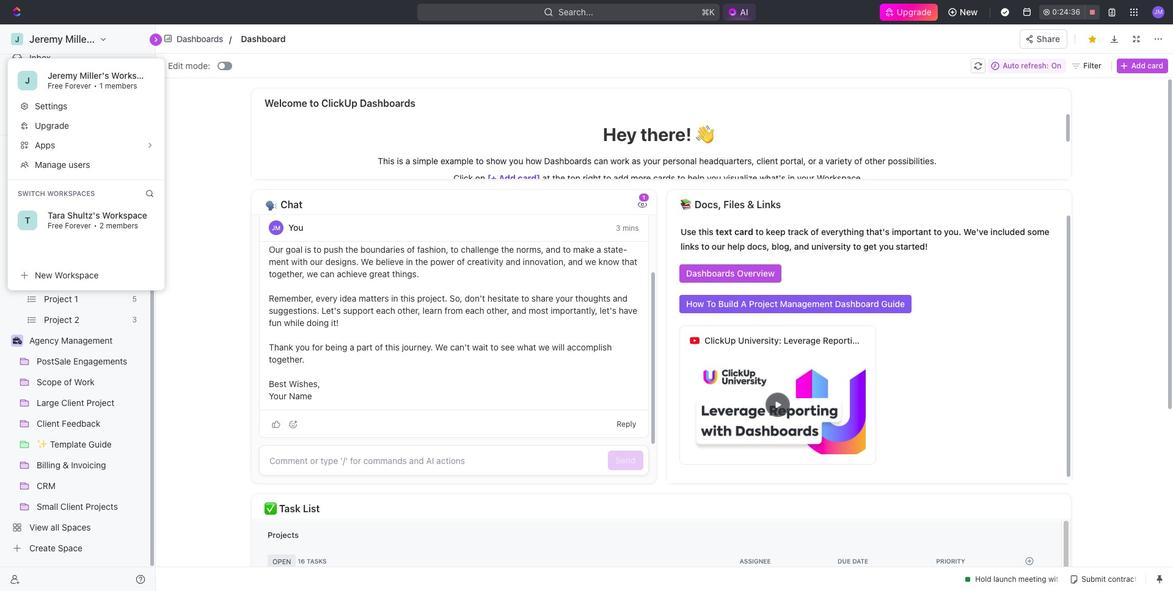 Task type: locate. For each thing, give the bounding box(es) containing it.
0 horizontal spatial dashboards link
[[5, 90, 144, 109]]

projects
[[37, 273, 69, 284], [268, 530, 299, 540]]

dashboards inside button
[[360, 98, 415, 109]]

we inside our goal is to push the boundaries of fashion, to challenge the norms, and to make a state ment with our designs. we believe in the power of creativity and innovation, and we know that together, we can achieve great things.
[[361, 257, 374, 267]]

1 other, from the left
[[398, 306, 420, 316]]

for left being
[[312, 342, 323, 353]]

0 vertical spatial upgrade
[[897, 7, 932, 17]]

of inside thank you for being a part of this journey. we can't wait to see what we will accomplish together.
[[375, 342, 383, 353]]

part
[[357, 342, 373, 353]]

chat
[[281, 199, 303, 210]]

this right use
[[699, 227, 714, 237]]

you right get
[[879, 241, 894, 252]]

variety
[[826, 156, 852, 166]]

included
[[991, 227, 1025, 237]]

we left can't
[[435, 342, 448, 353]]

2 free from the top
[[48, 221, 63, 230]]

is left simple at the left top of page
[[397, 156, 403, 166]]

the left "top"
[[552, 173, 565, 183]]

jeremy for bottom jeremy miller's workspace, , element
[[48, 70, 77, 81]]

welcome inside welcome to our exciting fashion project! this is a unique opportunity for us all to come to gether and create something truly special. we're thrilled to have each one of you on board.
[[269, 208, 305, 218]]

jeremy miller's workspace up inbox link
[[29, 34, 151, 45]]

edit
[[168, 60, 183, 71]]

at left 1:12
[[1065, 30, 1073, 39]]

how
[[526, 156, 542, 166]]

each down 'matters'
[[376, 306, 395, 316]]

this left simple at the left top of page
[[378, 156, 395, 166]]

leverage
[[784, 335, 821, 346]]

our
[[318, 208, 331, 218], [712, 241, 725, 252], [310, 257, 323, 267]]

0 horizontal spatial other,
[[398, 306, 420, 316]]

✅ task list button
[[264, 500, 1060, 518]]

1 horizontal spatial this
[[430, 208, 446, 218]]

have right let's on the right bottom
[[619, 306, 637, 316]]

forever for shultz's
[[65, 221, 91, 230]]

we up great
[[361, 257, 374, 267]]

project notes link
[[5, 160, 144, 180]]

welcome for welcome to our exciting fashion project! this is a unique opportunity for us all to come to gether and create something truly special. we're thrilled to have each one of you on board.
[[269, 208, 305, 218]]

1 horizontal spatial on
[[589, 220, 598, 230]]

we inside thank you for being a part of this journey. we can't wait to see what we will accomplish together.
[[435, 342, 448, 353]]

welcome to clickup dashboards
[[265, 98, 415, 109]]

and down track
[[794, 241, 809, 252]]

in up the things.
[[406, 257, 413, 267]]

clickup university: leverage reporting with dashboards link
[[705, 326, 933, 356]]

1 vertical spatial jeremy miller's workspace
[[48, 70, 156, 81]]

workspace inside sidebar navigation
[[101, 34, 151, 45]]

project right a
[[749, 299, 778, 309]]

can't
[[450, 342, 470, 353]]

t
[[25, 215, 30, 225]]

1 vertical spatial jeremy miller's workspace, , element
[[18, 71, 37, 90]]

hesitate
[[487, 293, 519, 304]]

2 horizontal spatial each
[[523, 220, 542, 230]]

1 horizontal spatial management
[[780, 299, 833, 309]]

0 vertical spatial welcome
[[265, 98, 307, 109]]

3
[[616, 223, 621, 233]]

personal
[[663, 156, 697, 166]]

new down the tara shultz's workspace, , element
[[35, 270, 52, 280]]

j up inbox link
[[15, 35, 19, 44]]

1 vertical spatial for
[[312, 342, 323, 353]]

1 vertical spatial we
[[435, 342, 448, 353]]

board.
[[601, 220, 626, 230]]

each inside welcome to our exciting fashion project! this is a unique opportunity for us all to come to gether and create something truly special. we're thrilled to have each one of you on board.
[[523, 220, 542, 230]]

upgrade
[[897, 7, 932, 17], [35, 120, 69, 131]]

0 horizontal spatial j
[[15, 35, 19, 44]]

on left [+
[[475, 173, 485, 183]]

add card button
[[1117, 58, 1168, 73]]

inbox link
[[5, 48, 144, 68]]

1 vertical spatial upgrade
[[35, 120, 69, 131]]

2 other, from the left
[[487, 306, 509, 316]]

jeremy miller's workspace inside sidebar navigation
[[29, 34, 151, 45]]

your right as
[[643, 156, 661, 166]]

dashboard down project notes
[[29, 185, 72, 196]]

this down the things.
[[401, 293, 415, 304]]

1 vertical spatial have
[[619, 306, 637, 316]]

0 vertical spatial j
[[15, 35, 19, 44]]

with
[[291, 257, 308, 267], [865, 335, 882, 346]]

for left us
[[541, 208, 552, 218]]

this up 'we're'
[[430, 208, 446, 218]]

2 free forever from the top
[[48, 221, 91, 230]]

jeremy miller's workspace, , element down inbox
[[18, 71, 37, 90]]

our inside to keep track of everything that's important to you. we've included some links to our help docs, blog, and university to get you started!
[[712, 241, 725, 252]]

0 horizontal spatial this
[[385, 342, 400, 353]]

forever for miller's
[[65, 81, 91, 90]]

0 vertical spatial add
[[1132, 61, 1146, 70]]

0 horizontal spatial clickup
[[321, 98, 357, 109]]

0 vertical spatial this
[[699, 227, 714, 237]]

have inside remember, every idea matters in this project. so, don't hesitate to share your thoughts and suggestions. let's support each other, learn from each other, and most importantly, let's have fun while doing it!
[[619, 306, 637, 316]]

1 vertical spatial project
[[749, 299, 778, 309]]

forever down shultz's
[[65, 221, 91, 230]]

1 free forever from the top
[[48, 81, 91, 90]]

1 vertical spatial your
[[797, 173, 815, 183]]

tree inside sidebar navigation
[[5, 227, 144, 558]]

2 forever from the top
[[65, 221, 91, 230]]

management up leverage
[[780, 299, 833, 309]]

with right reporting
[[865, 335, 882, 346]]

we right together,
[[307, 269, 318, 279]]

1 forever from the top
[[65, 81, 91, 90]]

0 vertical spatial new
[[960, 7, 978, 17]]

business time image
[[13, 337, 22, 345]]

can down designs.
[[320, 269, 335, 279]]

0 horizontal spatial for
[[312, 342, 323, 353]]

2 vertical spatial we
[[539, 342, 550, 353]]

hey there! 👋
[[603, 123, 714, 145]]

1 horizontal spatial we
[[539, 342, 550, 353]]

have inside welcome to our exciting fashion project! this is a unique opportunity for us all to come to gether and create something truly special. we're thrilled to have each one of you on board.
[[502, 220, 521, 230]]

tree containing projects
[[5, 227, 144, 558]]

and
[[297, 220, 312, 230], [794, 241, 809, 252], [546, 244, 561, 255], [506, 257, 521, 267], [568, 257, 583, 267], [613, 293, 628, 304], [512, 306, 526, 316]]

workspace
[[101, 34, 151, 45], [111, 70, 156, 81], [102, 210, 147, 221], [55, 270, 99, 280]]

management right agency
[[61, 335, 113, 346]]

at right card]
[[542, 173, 550, 183]]

2
[[99, 221, 104, 230]]

of inside to keep track of everything that's important to you. we've included some links to our help docs, blog, and university to get you started!
[[811, 227, 819, 237]]

sidebar navigation
[[0, 24, 156, 591]]

0:24:36
[[1052, 7, 1080, 16]]

0 vertical spatial have
[[502, 220, 521, 230]]

1 horizontal spatial add
[[1132, 61, 1146, 70]]

1 vertical spatial add
[[499, 173, 516, 183]]

1 vertical spatial this
[[430, 208, 446, 218]]

while
[[284, 318, 304, 328]]

on inside welcome to our exciting fashion project! this is a unique opportunity for us all to come to gether and create something truly special. we're thrilled to have each one of you on board.
[[589, 220, 598, 230]]

the down fashion,
[[415, 257, 428, 267]]

and down norms,
[[506, 257, 521, 267]]

our down use this text card
[[712, 241, 725, 252]]

1 horizontal spatial j
[[25, 75, 30, 86]]

0 vertical spatial our
[[318, 208, 331, 218]]

of inside welcome to our exciting fashion project! this is a unique opportunity for us all to come to gether and create something truly special. we're thrilled to have each one of you on board.
[[562, 220, 570, 230]]

on
[[1051, 61, 1061, 70]]

each down the don't
[[465, 306, 484, 316]]

upgrade down settings
[[35, 120, 69, 131]]

text
[[716, 227, 732, 237]]

settings button
[[13, 97, 159, 116]]

special.
[[405, 220, 435, 230]]

edit mode:
[[168, 60, 210, 71]]

card
[[1148, 61, 1163, 70], [734, 227, 753, 237]]

1 vertical spatial welcome
[[269, 208, 305, 218]]

you
[[509, 156, 523, 166], [707, 173, 721, 183], [572, 220, 586, 230], [879, 241, 894, 252], [296, 342, 310, 353]]

0 vertical spatial at
[[1065, 30, 1073, 39]]

idea
[[340, 293, 356, 304]]

this left the journey. on the left bottom of page
[[385, 342, 400, 353]]

projects link
[[37, 269, 110, 288]]

⌘k
[[702, 7, 715, 17]]

we inside thank you for being a part of this journey. we can't wait to see what we will accomplish together.
[[539, 342, 550, 353]]

1 horizontal spatial clickup
[[705, 335, 736, 346]]

have down 'opportunity'
[[502, 220, 521, 230]]

0 horizontal spatial with
[[291, 257, 308, 267]]

0 horizontal spatial each
[[376, 306, 395, 316]]

best wishes, your name
[[269, 379, 320, 401]]

miller's up 1
[[80, 70, 109, 81]]

2 vertical spatial in
[[391, 293, 398, 304]]

1 horizontal spatial we
[[435, 342, 448, 353]]

card down the clickup logo
[[1148, 61, 1163, 70]]

can inside our goal is to push the boundaries of fashion, to challenge the norms, and to make a state ment with our designs. we believe in the power of creativity and innovation, and we know that together, we can achieve great things.
[[320, 269, 335, 279]]

2 horizontal spatial your
[[797, 173, 815, 183]]

card right text
[[734, 227, 753, 237]]

something
[[341, 220, 383, 230]]

None text field
[[241, 31, 580, 46]]

let's
[[322, 306, 341, 316]]

other, down hesitate
[[487, 306, 509, 316]]

free forever up settings button
[[48, 81, 91, 90]]

welcome inside button
[[265, 98, 307, 109]]

1 vertical spatial this
[[401, 293, 415, 304]]

you down headquarters,
[[707, 173, 721, 183]]

1 horizontal spatial project
[[749, 299, 778, 309]]

free for jeremy
[[48, 81, 63, 90]]

most
[[529, 306, 548, 316]]

1 horizontal spatial card
[[1148, 61, 1163, 70]]

0 horizontal spatial dashboard
[[29, 185, 72, 196]]

1 horizontal spatial upgrade
[[897, 7, 932, 17]]

&
[[747, 199, 754, 210]]

1 vertical spatial free forever
[[48, 221, 91, 230]]

being
[[325, 342, 347, 353]]

1 horizontal spatial this
[[401, 293, 415, 304]]

[+
[[487, 173, 497, 183]]

1 vertical spatial dashboards link
[[5, 90, 144, 109]]

fun
[[269, 318, 282, 328]]

members for miller's
[[105, 81, 137, 90]]

1 horizontal spatial at
[[1065, 30, 1073, 39]]

forever up settings button
[[65, 81, 91, 90]]

0 vertical spatial jeremy miller's workspace
[[29, 34, 151, 45]]

our goal is to push the boundaries of fashion, to challenge the norms, and to make a state ment with our designs. we believe in the power of creativity and innovation, and we know that together, we can achieve great things.
[[269, 244, 640, 279]]

help down the personal
[[688, 173, 705, 183]]

1 vertical spatial in
[[406, 257, 413, 267]]

0 vertical spatial on
[[475, 173, 485, 183]]

1 free from the top
[[48, 81, 63, 90]]

0 vertical spatial clickup
[[321, 98, 357, 109]]

and left create
[[297, 220, 312, 230]]

dashboards link down docs link
[[5, 90, 144, 109]]

0 horizontal spatial your
[[556, 293, 573, 304]]

upgrade left new button
[[897, 7, 932, 17]]

0 vertical spatial jeremy
[[29, 34, 63, 45]]

2 horizontal spatial in
[[788, 173, 795, 183]]

new right upgrade link
[[960, 7, 978, 17]]

our up create
[[318, 208, 331, 218]]

and up let's on the right bottom
[[613, 293, 628, 304]]

j down inbox
[[25, 75, 30, 86]]

spaces
[[10, 213, 36, 222]]

0 vertical spatial free
[[48, 81, 63, 90]]

1 vertical spatial at
[[542, 173, 550, 183]]

upgrade link
[[880, 4, 938, 21]]

1 vertical spatial miller's
[[80, 70, 109, 81]]

2 vertical spatial is
[[305, 244, 311, 255]]

workspace for the tara shultz's workspace, , element
[[102, 210, 147, 221]]

of down all
[[562, 220, 570, 230]]

send button
[[608, 451, 643, 470]]

together.
[[269, 354, 305, 365]]

each
[[523, 220, 542, 230], [376, 306, 395, 316], [465, 306, 484, 316]]

accomplish
[[567, 342, 612, 353]]

jeremy miller's workspace, , element
[[11, 33, 23, 45], [18, 71, 37, 90]]

you inside to keep track of everything that's important to you. we've included some links to our help docs, blog, and university to get you started!
[[879, 241, 894, 252]]

members for shultz's
[[106, 221, 138, 230]]

✅ task list
[[265, 503, 320, 514]]

miller's up inbox link
[[65, 34, 98, 45]]

your down or
[[797, 173, 815, 183]]

of right track
[[811, 227, 819, 237]]

0 horizontal spatial upgrade
[[35, 120, 69, 131]]

is up 'we're'
[[449, 208, 455, 218]]

workspace for jeremy miller's workspace, , element within sidebar navigation
[[101, 34, 151, 45]]

for inside welcome to our exciting fashion project! this is a unique opportunity for us all to come to gether and create something truly special. we're thrilled to have each one of you on board.
[[541, 208, 552, 218]]

0 vertical spatial free forever
[[48, 81, 91, 90]]

1 horizontal spatial help
[[727, 241, 745, 252]]

1 vertical spatial new
[[35, 270, 52, 280]]

and down the make
[[568, 257, 583, 267]]

0 horizontal spatial at
[[542, 173, 550, 183]]

other
[[865, 156, 886, 166]]

0 vertical spatial we
[[585, 257, 596, 267]]

2 vertical spatial our
[[310, 257, 323, 267]]

clickup logo image
[[1112, 29, 1166, 40]]

the left norms,
[[501, 244, 514, 255]]

links
[[681, 241, 699, 252]]

project down favorites button
[[29, 165, 57, 175]]

docs
[[29, 73, 50, 84]]

miller's inside sidebar navigation
[[65, 34, 98, 45]]

and up innovation,
[[546, 244, 561, 255]]

1 vertical spatial free
[[48, 221, 63, 230]]

other,
[[398, 306, 420, 316], [487, 306, 509, 316]]

0 horizontal spatial in
[[391, 293, 398, 304]]

we left will
[[539, 342, 550, 353]]

0 vertical spatial we
[[361, 257, 374, 267]]

1 vertical spatial is
[[449, 208, 455, 218]]

you down all
[[572, 220, 586, 230]]

you inside welcome to our exciting fashion project! this is a unique opportunity for us all to come to gether and create something truly special. we're thrilled to have each one of you on board.
[[572, 220, 586, 230]]

example
[[441, 156, 474, 166]]

a right or
[[819, 156, 823, 166]]

add down the clickup logo
[[1132, 61, 1146, 70]]

members right 1
[[105, 81, 137, 90]]

name
[[289, 391, 312, 401]]

2 members
[[99, 221, 138, 230]]

2 vertical spatial this
[[385, 342, 400, 353]]

free down tara
[[48, 221, 63, 230]]

miller's
[[65, 34, 98, 45], [80, 70, 109, 81]]

can left work
[[594, 156, 608, 166]]

project inside sidebar navigation
[[29, 165, 57, 175]]

this inside welcome to our exciting fashion project! this is a unique opportunity for us all to come to gether and create something truly special. we're thrilled to have each one of you on board.
[[430, 208, 446, 218]]

guide
[[881, 299, 905, 309]]

our inside welcome to our exciting fashion project! this is a unique opportunity for us all to come to gether and create something truly special. we're thrilled to have each one of you on board.
[[318, 208, 331, 218]]

0 vertical spatial is
[[397, 156, 403, 166]]

new inside button
[[960, 7, 978, 17]]

favorites
[[10, 145, 42, 155]]

is right goal
[[305, 244, 311, 255]]

in right 'matters'
[[391, 293, 398, 304]]

1 vertical spatial dashboard
[[835, 299, 879, 309]]

free
[[48, 81, 63, 90], [48, 221, 63, 230]]

jeremy miller's workspace, , element up inbox link
[[11, 33, 23, 45]]

free forever
[[48, 81, 91, 90], [48, 221, 91, 230]]

a up 'we're'
[[457, 208, 462, 218]]

0 vertical spatial forever
[[65, 81, 91, 90]]

0 horizontal spatial management
[[61, 335, 113, 346]]

our left designs.
[[310, 257, 323, 267]]

add right [+
[[499, 173, 516, 183]]

new button
[[943, 2, 985, 22]]

1 horizontal spatial in
[[406, 257, 413, 267]]

0 horizontal spatial we
[[307, 269, 318, 279]]

in down the portal,
[[788, 173, 795, 183]]

1 vertical spatial forever
[[65, 221, 91, 230]]

1 horizontal spatial dashboards link
[[161, 30, 227, 48]]

with down goal
[[291, 257, 308, 267]]

new inside button
[[35, 270, 52, 280]]

1 vertical spatial help
[[727, 241, 745, 252]]

1 vertical spatial jeremy
[[48, 70, 77, 81]]

university:
[[738, 335, 782, 346]]

0 vertical spatial can
[[594, 156, 608, 166]]

a right the make
[[597, 244, 601, 255]]

agency management
[[29, 335, 113, 346]]

jeremy up inbox
[[29, 34, 63, 45]]

and inside welcome to our exciting fashion project! this is a unique opportunity for us all to come to gether and create something truly special. we're thrilled to have each one of you on board.
[[297, 220, 312, 230]]

0 horizontal spatial project
[[29, 165, 57, 175]]

1 vertical spatial with
[[865, 335, 882, 346]]

believe
[[376, 257, 404, 267]]

📚 docs, files & links button
[[679, 196, 1060, 213]]

members right 2
[[106, 221, 138, 230]]

help
[[688, 173, 705, 183], [727, 241, 745, 252]]

1 vertical spatial our
[[712, 241, 725, 252]]

jeremy inside sidebar navigation
[[29, 34, 63, 45]]

workspace inside new workspace button
[[55, 270, 99, 280]]

dashboards link up "mode:"
[[161, 30, 227, 48]]

tree
[[5, 227, 144, 558]]

dashboard left guide
[[835, 299, 879, 309]]

help down text
[[727, 241, 745, 252]]

miller's for bottom jeremy miller's workspace, , element
[[80, 70, 109, 81]]

a left part
[[350, 342, 354, 353]]

each left one
[[523, 220, 542, 230]]

your up importantly,
[[556, 293, 573, 304]]

you up the together. in the left bottom of the page
[[296, 342, 310, 353]]

2 vertical spatial your
[[556, 293, 573, 304]]

search...
[[559, 7, 593, 17]]

thank you for being a part of this journey. we can't wait to see what we will accomplish together.
[[269, 342, 614, 365]]

of right part
[[375, 342, 383, 353]]

on down come
[[589, 220, 598, 230]]

for
[[541, 208, 552, 218], [312, 342, 323, 353]]

new for new workspace
[[35, 270, 52, 280]]

dashboards link
[[161, 30, 227, 48], [5, 90, 144, 109]]

free up settings
[[48, 81, 63, 90]]

to inside remember, every idea matters in this project. so, don't hesitate to share your thoughts and suggestions. let's support each other, learn from each other, and most importantly, let's have fun while doing it!
[[521, 293, 529, 304]]

0 horizontal spatial projects
[[37, 273, 69, 284]]

jeremy miller's workspace up 1
[[48, 70, 156, 81]]

wishes,
[[289, 379, 320, 389]]

free forever down tara
[[48, 221, 91, 230]]

in inside our goal is to push the boundaries of fashion, to challenge the norms, and to make a state ment with our designs. we believe in the power of creativity and innovation, and we know that together, we can achieve great things.
[[406, 257, 413, 267]]

1 vertical spatial projects
[[268, 530, 299, 540]]

0 vertical spatial for
[[541, 208, 552, 218]]

0 horizontal spatial have
[[502, 220, 521, 230]]

jeremy down inbox link
[[48, 70, 77, 81]]

you.
[[944, 227, 961, 237]]



Task type: vqa. For each thing, say whether or not it's contained in the screenshot.
there!
yes



Task type: describe. For each thing, give the bounding box(es) containing it.
our
[[269, 244, 283, 255]]

cards
[[653, 173, 675, 183]]

click on [+ add card] at the top right to add more cards to help you visualize what's in your workspace.
[[454, 173, 863, 183]]

apps
[[35, 140, 55, 150]]

and inside to keep track of everything that's important to you. we've included some links to our help docs, blog, and university to get you started!
[[794, 241, 809, 252]]

norms,
[[516, 244, 544, 255]]

send
[[615, 455, 636, 466]]

and left most
[[512, 306, 526, 316]]

a inside welcome to our exciting fashion project! this is a unique opportunity for us all to come to gether and create something truly special. we're thrilled to have each one of you on board.
[[457, 208, 462, 218]]

dashboards inside sidebar navigation
[[29, 94, 77, 104]]

jeremy miller's workspace for bottom jeremy miller's workspace, , element
[[48, 70, 156, 81]]

agency
[[29, 335, 59, 346]]

show
[[486, 156, 507, 166]]

1 vertical spatial card
[[734, 227, 753, 237]]

🗣 chat
[[265, 199, 303, 210]]

visualize
[[724, 173, 757, 183]]

to inside button
[[310, 98, 319, 109]]

miller's for jeremy miller's workspace, , element within sidebar navigation
[[65, 34, 98, 45]]

what's
[[760, 173, 786, 183]]

is inside welcome to our exciting fashion project! this is a unique opportunity for us all to come to gether and create something truly special. we're thrilled to have each one of you on board.
[[449, 208, 455, 218]]

learn
[[423, 306, 442, 316]]

share
[[532, 293, 553, 304]]

welcome to our exciting fashion project! this is a unique opportunity for us all to come to gether and create something truly special. we're thrilled to have each one of you on board.
[[269, 208, 626, 230]]

help inside to keep track of everything that's important to you. we've included some links to our help docs, blog, and university to get you started!
[[727, 241, 745, 252]]

state
[[604, 244, 627, 255]]

notes
[[60, 165, 83, 175]]

this inside thank you for being a part of this journey. we can't wait to see what we will accomplish together.
[[385, 342, 400, 353]]

innovation,
[[523, 257, 566, 267]]

thrilled
[[463, 220, 490, 230]]

add inside button
[[1132, 61, 1146, 70]]

0 vertical spatial dashboards link
[[161, 30, 227, 48]]

0 vertical spatial in
[[788, 173, 795, 183]]

a left simple at the left top of page
[[406, 156, 410, 166]]

you left how
[[509, 156, 523, 166]]

of right power
[[457, 257, 465, 267]]

creativity
[[467, 257, 504, 267]]

upgrade button
[[13, 116, 159, 136]]

reporting
[[823, 335, 863, 346]]

all
[[566, 208, 575, 218]]

a inside thank you for being a part of this journey. we can't wait to see what we will accomplish together.
[[350, 342, 354, 353]]

switch workspaces
[[18, 189, 95, 197]]

wait
[[472, 342, 488, 353]]

use
[[681, 227, 696, 237]]

in inside remember, every idea matters in this project. so, don't hesitate to share your thoughts and suggestions. let's support each other, learn from each other, and most importantly, let's have fun while doing it!
[[391, 293, 398, 304]]

new workspace button
[[13, 266, 159, 285]]

everything
[[821, 227, 864, 237]]

workspace for bottom jeremy miller's workspace, , element
[[111, 70, 156, 81]]

management inside "link"
[[61, 335, 113, 346]]

you
[[288, 222, 303, 233]]

0 vertical spatial management
[[780, 299, 833, 309]]

tara shultz's workspace, , element
[[18, 211, 37, 230]]

what
[[517, 342, 536, 353]]

the up designs.
[[345, 244, 358, 255]]

know
[[599, 257, 619, 267]]

clickup inside button
[[321, 98, 357, 109]]

workspace.
[[817, 173, 863, 183]]

jeremy miller's workspace for jeremy miller's workspace, , element within sidebar navigation
[[29, 34, 151, 45]]

fashion
[[366, 208, 395, 218]]

0 vertical spatial your
[[643, 156, 661, 166]]

1 horizontal spatial dashboard
[[835, 299, 879, 309]]

0 vertical spatial help
[[688, 173, 705, 183]]

for inside thank you for being a part of this journey. we can't wait to see what we will accomplish together.
[[312, 342, 323, 353]]

headquarters,
[[699, 156, 754, 166]]

new for new
[[960, 7, 978, 17]]

this inside remember, every idea matters in this project. so, don't hesitate to share your thoughts and suggestions. let's support each other, learn from each other, and most importantly, let's have fun while doing it!
[[401, 293, 415, 304]]

card inside button
[[1148, 61, 1163, 70]]

of left fashion,
[[407, 244, 415, 255]]

manage users
[[35, 159, 90, 170]]

challenge
[[461, 244, 499, 255]]

us
[[555, 208, 564, 218]]

some
[[1027, 227, 1050, 237]]

power
[[430, 257, 455, 267]]

reply
[[617, 419, 636, 429]]

push
[[324, 244, 343, 255]]

free for tara
[[48, 221, 63, 230]]

with inside our goal is to push the boundaries of fashion, to challenge the norms, and to make a state ment with our designs. we believe in the power of creativity and innovation, and we know that together, we can achieve great things.
[[291, 257, 308, 267]]

achieve
[[337, 269, 367, 279]]

blog,
[[772, 241, 792, 252]]

overview
[[737, 268, 775, 279]]

is inside our goal is to push the boundaries of fashion, to challenge the norms, and to make a state ment with our designs. we believe in the power of creativity and innovation, and we know that together, we can achieve great things.
[[305, 244, 311, 255]]

users
[[69, 159, 90, 170]]

1 horizontal spatial projects
[[268, 530, 299, 540]]

this is a simple example to show you how dashboards can work as your personal headquarters, client portal, or a variety of other possibilities.
[[378, 156, 939, 166]]

1 horizontal spatial each
[[465, 306, 484, 316]]

new workspace
[[35, 270, 99, 280]]

shultz's
[[67, 210, 100, 221]]

fashion,
[[417, 244, 448, 255]]

2 horizontal spatial we
[[585, 257, 596, 267]]

inbox
[[29, 53, 51, 63]]

track
[[788, 227, 809, 237]]

suggestions.
[[269, 306, 319, 316]]

auto
[[1003, 61, 1019, 70]]

links
[[757, 199, 781, 210]]

0 horizontal spatial this
[[378, 156, 395, 166]]

hey
[[603, 123, 637, 145]]

upgrade inside button
[[35, 120, 69, 131]]

2 horizontal spatial this
[[699, 227, 714, 237]]

welcome to clickup dashboards button
[[264, 95, 1060, 112]]

university
[[812, 241, 851, 252]]

every
[[316, 293, 338, 304]]

1 horizontal spatial with
[[865, 335, 882, 346]]

ment
[[269, 244, 627, 267]]

will
[[552, 342, 565, 353]]

from
[[445, 306, 463, 316]]

dashboards link inside sidebar navigation
[[5, 90, 144, 109]]

dashboard inside dashboard link
[[29, 185, 72, 196]]

click
[[454, 173, 473, 183]]

of left other
[[854, 156, 862, 166]]

card]
[[518, 173, 540, 183]]

0 horizontal spatial on
[[475, 173, 485, 183]]

things.
[[392, 269, 419, 279]]

1 vertical spatial clickup
[[705, 335, 736, 346]]

share
[[1037, 33, 1060, 44]]

1:12
[[1075, 30, 1089, 39]]

you inside thank you for being a part of this journey. we can't wait to see what we will accomplish together.
[[296, 342, 310, 353]]

goal
[[286, 244, 303, 255]]

j inside sidebar navigation
[[15, 35, 19, 44]]

2023
[[1044, 30, 1063, 39]]

projects inside sidebar navigation
[[37, 273, 69, 284]]

🗣 chat button
[[264, 196, 628, 213]]

remember, every idea matters in this project. so, don't hesitate to share your thoughts and suggestions. let's support each other, learn from each other, and most importantly, let's have fun while doing it!
[[269, 293, 640, 328]]

1 vertical spatial we
[[307, 269, 318, 279]]

jeremy for jeremy miller's workspace, , element within sidebar navigation
[[29, 34, 63, 45]]

share button
[[1020, 29, 1067, 49]]

free forever for jeremy
[[48, 81, 91, 90]]

list
[[303, 503, 320, 514]]

your inside remember, every idea matters in this project. so, don't hesitate to share your thoughts and suggestions. let's support each other, learn from each other, and most importantly, let's have fun while doing it!
[[556, 293, 573, 304]]

our inside our goal is to push the boundaries of fashion, to challenge the norms, and to make a state ment with our designs. we believe in the power of creativity and innovation, and we know that together, we can achieve great things.
[[310, 257, 323, 267]]

jeremy miller's workspace, , element inside sidebar navigation
[[11, 33, 23, 45]]

free forever for tara
[[48, 221, 91, 230]]

1 horizontal spatial is
[[397, 156, 403, 166]]

welcome for welcome to clickup dashboards
[[265, 98, 307, 109]]

to inside thank you for being a part of this journey. we can't wait to see what we will accomplish together.
[[491, 342, 499, 353]]

tara shultz's workspace
[[48, 210, 147, 221]]

a inside our goal is to push the boundaries of fashion, to challenge the norms, and to make a state ment with our designs. we believe in the power of creativity and innovation, and we know that together, we can achieve great things.
[[597, 244, 601, 255]]

mins
[[623, 223, 639, 233]]

there!
[[641, 123, 692, 145]]

dec 13, 2023 at 1:12 pm
[[1014, 30, 1103, 39]]

add card
[[1132, 61, 1163, 70]]

top
[[567, 173, 580, 183]]

keep
[[766, 227, 786, 237]]

dec
[[1014, 30, 1029, 39]]



